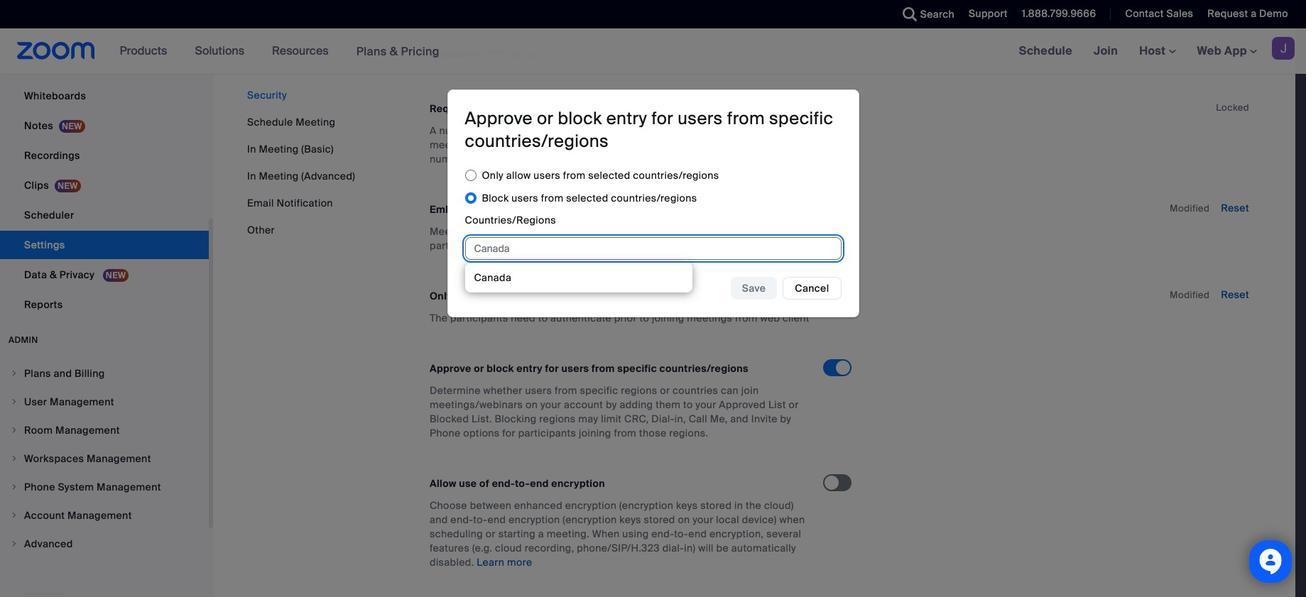 Task type: vqa. For each thing, say whether or not it's contained in the screenshot.
ON to the bottom
yes



Task type: locate. For each thing, give the bounding box(es) containing it.
will inside 'meeting passcode will be encrypted and included in the invite link to allow participants to join with just one click without having to enter the passcode.'
[[523, 225, 538, 238]]

end up in)
[[689, 528, 707, 541]]

options
[[464, 427, 500, 440]]

allow inside 'meeting passcode will be encrypted and included in the invite link to allow participants to join with just one click without having to enter the passcode.'
[[763, 225, 788, 238]]

for down show button
[[523, 102, 536, 115]]

or up 'them'
[[660, 385, 670, 397]]

a
[[1252, 7, 1257, 20], [493, 139, 499, 151], [774, 139, 780, 151], [539, 528, 544, 541]]

specific up 'passcode,'
[[770, 107, 834, 129]]

stored up local
[[701, 500, 732, 513]]

recordings link
[[0, 141, 209, 170]]

0 horizontal spatial link
[[560, 203, 578, 216]]

by up 'passcode,'
[[720, 124, 732, 137]]

1 reset from the top
[[1222, 202, 1250, 215]]

0 horizontal spatial click
[[587, 240, 609, 252]]

2 horizontal spatial and
[[731, 413, 749, 426]]

reset for the participants need to authenticate prior to joining meetings from web client
[[1222, 289, 1250, 301]]

automatically
[[732, 542, 797, 555]]

banner
[[0, 28, 1307, 75]]

end- up scheduling
[[451, 514, 473, 527]]

admin menu menu
[[0, 360, 209, 559]]

1 meeting from the left
[[430, 139, 470, 151]]

zoom logo image
[[17, 42, 95, 60]]

1 horizontal spatial end-
[[492, 478, 515, 490]]

2 vertical spatial to-
[[675, 528, 689, 541]]

1.888.799.9666 button up schedule link
[[1023, 7, 1097, 20]]

data & privacy link
[[0, 261, 209, 289]]

participants down authenticated
[[451, 312, 509, 325]]

request
[[1208, 7, 1249, 20]]

only up the
[[430, 290, 453, 303]]

allow up save button on the right of page
[[763, 225, 788, 238]]

menu bar
[[247, 88, 355, 237]]

1 vertical spatial link
[[731, 225, 748, 238]]

to- down the between
[[473, 514, 488, 527]]

keys up the using
[[620, 514, 642, 527]]

1 vertical spatial can
[[558, 290, 576, 303]]

1 vertical spatial meetings
[[600, 290, 647, 303]]

a left demo
[[1252, 7, 1257, 20]]

meeting inside 'meeting passcode will be encrypted and included in the invite link to allow participants to join with just one click without having to enter the passcode.'
[[430, 225, 470, 238]]

passcode inside 'meeting passcode will be encrypted and included in the invite link to allow participants to join with just one click without having to enter the passcode.'
[[472, 225, 520, 238]]

joining up the alphanumeric
[[685, 124, 718, 137]]

save button
[[731, 277, 778, 300]]

2 vertical spatial and
[[430, 514, 448, 527]]

the participants need to authenticate prior to joining meetings from web client
[[430, 312, 810, 325]]

1 horizontal spatial end
[[530, 478, 549, 490]]

regions down account
[[540, 413, 576, 426]]

block
[[558, 107, 602, 129], [487, 363, 514, 375]]

join down countries/regions
[[503, 240, 520, 252]]

need
[[511, 312, 536, 325]]

in for encryption
[[735, 500, 744, 513]]

1 vertical spatial personal
[[24, 60, 67, 72]]

invite inside 'meeting passcode will be encrypted and included in the invite link to allow participants to join with just one click without having to enter the passcode.'
[[703, 225, 729, 238]]

0 horizontal spatial with
[[523, 240, 543, 252]]

(basic)
[[302, 143, 334, 156]]

approve or block entry for users from specific countries/regions heading
[[465, 107, 834, 152]]

meeting up passcode-
[[490, 4, 530, 16]]

enter
[[697, 240, 722, 252]]

from inside heading
[[728, 107, 765, 129]]

reports
[[24, 298, 63, 311]]

0 vertical spatial meetings
[[573, 4, 618, 16]]

all
[[430, 4, 442, 16]]

menu bar containing security
[[247, 88, 355, 237]]

2 horizontal spatial in
[[735, 500, 744, 513]]

0 vertical spatial client
[[699, 290, 727, 303]]

passcode. inside a numeric passcode will be required for participants joining by phone if your meeting has a passcode. for meeting with an alphanumeric passcode, a numeric version will be generated.
[[501, 139, 552, 151]]

or inside heading
[[537, 107, 554, 129]]

1 vertical spatial invite
[[703, 225, 729, 238]]

participants down blocking
[[519, 427, 577, 440]]

block up whether
[[487, 363, 514, 375]]

1 horizontal spatial with
[[615, 139, 635, 151]]

personal devices
[[24, 60, 109, 72]]

included
[[628, 225, 670, 238]]

to- up dial-
[[675, 528, 689, 541]]

schedule down security link
[[247, 116, 293, 129]]

if
[[768, 124, 774, 137]]

2 reset from the top
[[1222, 289, 1250, 301]]

of
[[480, 478, 490, 490]]

approve up has
[[465, 107, 533, 129]]

and down choose
[[430, 514, 448, 527]]

& inside data & privacy link
[[50, 269, 57, 281]]

passcode.
[[501, 139, 552, 151], [743, 240, 794, 252]]

can for via
[[672, 4, 690, 16]]

a numeric passcode will be required for participants joining by phone if your meeting has a passcode. for meeting with an alphanumeric passcode, a numeric version will be generated.
[[430, 124, 797, 166]]

users inside all personal meeting id (pmi) meetings that users can join via client, or room systems will be passcode-protected.
[[642, 4, 669, 16]]

1 vertical spatial in
[[673, 225, 682, 238]]

2 vertical spatial the
[[746, 500, 762, 513]]

in for in meeting (basic)
[[247, 143, 256, 156]]

modified
[[1171, 203, 1210, 215], [1171, 289, 1210, 301]]

only for only allow users from selected countries/regions
[[482, 169, 504, 182]]

0 vertical spatial only
[[482, 169, 504, 182]]

1 vertical spatial with
[[523, 240, 543, 252]]

0 vertical spatial invite
[[530, 203, 558, 216]]

for inside heading
[[652, 107, 674, 129]]

recording,
[[525, 542, 575, 555]]

your inside a numeric passcode will be required for participants joining by phone if your meeting has a passcode. for meeting with an alphanumeric passcode, a numeric version will be generated.
[[776, 124, 797, 137]]

1 vertical spatial allow
[[763, 225, 788, 238]]

selected up block users from selected countries/regions
[[589, 169, 631, 182]]

link up save
[[731, 225, 748, 238]]

1 horizontal spatial entry
[[607, 107, 648, 129]]

in down schedule meeting link
[[247, 143, 256, 156]]

0 vertical spatial can
[[672, 4, 690, 16]]

for down blocking
[[503, 427, 516, 440]]

0 horizontal spatial stored
[[644, 514, 676, 527]]

approve or block entry for users from specific countries/regions dialog
[[447, 90, 860, 317]]

can inside determine whether users from specific regions or countries can join meetings/webinars on your account by adding them to your approved list or blocked list. blocking regions may limit crc, dial-in, call me, and invite by phone options for participants joining from those regions.
[[721, 385, 739, 397]]

reset
[[1222, 202, 1250, 215], [1222, 289, 1250, 301]]

1 vertical spatial passcode.
[[743, 240, 794, 252]]

2 modified from the top
[[1171, 289, 1210, 301]]

and down approved
[[731, 413, 749, 426]]

block inside heading
[[558, 107, 602, 129]]

0 horizontal spatial the
[[684, 225, 700, 238]]

allow use of end-to-end encryption
[[430, 478, 605, 490]]

0 horizontal spatial schedule
[[247, 116, 293, 129]]

join up authenticate
[[579, 290, 597, 303]]

option group containing only allow users from selected countries/regions
[[465, 164, 842, 210]]

joining down may
[[579, 427, 612, 440]]

meetings inside all personal meeting id (pmi) meetings that users can join via client, or room systems will be passcode-protected.
[[573, 4, 618, 16]]

authenticated
[[455, 290, 526, 303]]

stored up the using
[[644, 514, 676, 527]]

specific up adding
[[618, 363, 657, 375]]

allow up block
[[507, 169, 531, 182]]

or up (e.g.
[[486, 528, 496, 541]]

join inside 'meeting passcode will be encrypted and included in the invite link to allow participants to join with just one click without having to enter the passcode.'
[[503, 240, 520, 252]]

will down embed passcode in invite link for one-click join
[[523, 225, 538, 238]]

the right enter
[[725, 240, 741, 252]]

save
[[742, 282, 766, 295]]

protected.
[[558, 18, 609, 31]]

(encryption up the using
[[620, 500, 674, 513]]

1 horizontal spatial can
[[672, 4, 690, 16]]

specific up account
[[580, 385, 619, 397]]

only down version
[[482, 169, 504, 182]]

reports link
[[0, 291, 209, 319]]

participants inside 'meeting passcode will be encrypted and included in the invite link to allow participants to join with just one click without having to enter the passcode.'
[[430, 240, 488, 252]]

1 vertical spatial client
[[783, 312, 810, 325]]

encryption up enhanced
[[552, 478, 605, 490]]

whiteboards link
[[0, 82, 209, 110]]

2 reset button from the top
[[1222, 289, 1250, 301]]

will
[[473, 18, 488, 31], [532, 124, 548, 137], [510, 153, 526, 166], [523, 225, 538, 238], [699, 542, 714, 555]]

joining inside determine whether users from specific regions or countries can join meetings/webinars on your account by adding them to your approved list or blocked list. blocking regions may limit crc, dial-in, call me, and invite by phone options for participants joining from those regions.
[[579, 427, 612, 440]]

1 vertical spatial reset
[[1222, 289, 1250, 301]]

in inside 'meeting passcode will be encrypted and included in the invite link to allow participants to join with just one click without having to enter the passcode.'
[[673, 225, 682, 238]]

blocking
[[495, 413, 537, 426]]

meetings up the prior
[[600, 290, 647, 303]]

users up the alphanumeric
[[678, 107, 723, 129]]

end- right of
[[492, 478, 515, 490]]

0 vertical spatial personal
[[445, 4, 487, 16]]

scheduling
[[430, 528, 483, 541]]

require
[[430, 102, 469, 115]]

(advanced)
[[302, 170, 355, 183]]

& inside product information navigation
[[390, 44, 398, 59]]

keys up in)
[[677, 500, 698, 513]]

1 horizontal spatial schedule
[[1020, 43, 1073, 58]]

users
[[642, 4, 669, 16], [678, 107, 723, 129], [534, 169, 561, 182], [512, 192, 539, 205], [528, 290, 556, 303], [562, 363, 589, 375], [525, 385, 552, 397]]

passcode. left for
[[501, 139, 552, 151]]

participants up required
[[539, 102, 599, 115]]

1 vertical spatial specific
[[618, 363, 657, 375]]

1 horizontal spatial keys
[[677, 500, 698, 513]]

invite up enter
[[703, 225, 729, 238]]

can inside all personal meeting id (pmi) meetings that users can join via client, or room systems will be passcode-protected.
[[672, 4, 690, 16]]

or left room
[[761, 4, 771, 16]]

1 horizontal spatial passcode.
[[743, 240, 794, 252]]

join up approved
[[742, 385, 759, 397]]

1 vertical spatial phone
[[734, 124, 765, 137]]

(e.g.
[[473, 542, 493, 555]]

2 in from the top
[[247, 170, 256, 183]]

scheduler link
[[0, 201, 209, 230]]

entry up an
[[607, 107, 648, 129]]

to right the need
[[538, 312, 548, 325]]

0 vertical spatial approve
[[465, 107, 533, 129]]

0 vertical spatial in
[[247, 143, 256, 156]]

1 reset button from the top
[[1222, 202, 1250, 215]]

choose
[[430, 500, 468, 513]]

0 vertical spatial approve or block entry for users from specific countries/regions
[[465, 107, 834, 152]]

2 horizontal spatial end-
[[652, 528, 675, 541]]

1 vertical spatial to-
[[473, 514, 488, 527]]

in up having
[[673, 225, 682, 238]]

1 horizontal spatial link
[[731, 225, 748, 238]]

1 horizontal spatial only
[[482, 169, 504, 182]]

0 horizontal spatial meeting
[[430, 139, 470, 151]]

1 vertical spatial reset button
[[1222, 289, 1250, 301]]

& for privacy
[[50, 269, 57, 281]]

encryption up when
[[566, 500, 617, 513]]

by inside a numeric passcode will be required for participants joining by phone if your meeting has a passcode. for meeting with an alphanumeric passcode, a numeric version will be generated.
[[720, 124, 732, 137]]

personal inside menu
[[24, 60, 67, 72]]

approve up determine
[[430, 363, 472, 375]]

scheduler
[[24, 209, 74, 222]]

personal inside all personal meeting id (pmi) meetings that users can join via client, or room systems will be passcode-protected.
[[445, 4, 487, 16]]

phone up the alphanumeric
[[652, 102, 684, 115]]

choose between enhanced encryption (encryption keys stored in the cloud) and end-to-end encryption (encryption keys stored on your local device) when scheduling or starting a meeting. when using end-to-end encryption, several features (e.g. cloud recording, phone/sip/h.323 dial-in) will be automatically disabled.
[[430, 500, 806, 569]]

meeting for in meeting (advanced)
[[259, 170, 299, 183]]

whether
[[484, 385, 523, 397]]

privacy
[[60, 269, 95, 281]]

support link
[[959, 0, 1012, 28], [969, 7, 1008, 20]]

from
[[728, 107, 765, 129], [563, 169, 586, 182], [541, 192, 564, 205], [649, 290, 672, 303], [736, 312, 758, 325], [592, 363, 615, 375], [555, 385, 578, 397], [614, 427, 637, 440]]

notes
[[24, 119, 53, 132]]

encryption
[[552, 478, 605, 490], [566, 500, 617, 513], [509, 514, 560, 527]]

only for only authenticated users can join meetings from web client
[[430, 290, 453, 303]]

phone up 'passcode,'
[[734, 124, 765, 137]]

on up blocking
[[526, 399, 538, 412]]

passcode,
[[721, 139, 772, 151]]

approve or block entry for users from specific countries/regions inside dialog
[[465, 107, 834, 152]]

for
[[523, 102, 536, 115], [652, 107, 674, 129], [609, 124, 622, 137], [581, 203, 595, 216], [545, 363, 559, 375], [503, 427, 516, 440]]

reset for meeting passcode will be encrypted and included in the invite link to allow participants to join with just one click without having to enter the passcode.
[[1222, 202, 1250, 215]]

schedule inside schedule link
[[1020, 43, 1073, 58]]

******
[[483, 48, 506, 61]]

link
[[560, 203, 578, 216], [731, 225, 748, 238]]

join link
[[1084, 28, 1129, 74]]

0 horizontal spatial end-
[[451, 514, 473, 527]]

0 horizontal spatial block
[[487, 363, 514, 375]]

or
[[761, 4, 771, 16], [537, 107, 554, 129], [474, 363, 484, 375], [660, 385, 670, 397], [789, 399, 799, 412], [486, 528, 496, 541]]

0 horizontal spatial &
[[50, 269, 57, 281]]

the up device)
[[746, 500, 762, 513]]

0 vertical spatial phone
[[652, 102, 684, 115]]

2 horizontal spatial end
[[689, 528, 707, 541]]

1 in from the top
[[247, 143, 256, 156]]

participants down embed on the top left of the page
[[430, 240, 488, 252]]

for right required
[[609, 124, 622, 137]]

in up "email" at top
[[247, 170, 256, 183]]

personal up systems
[[445, 4, 487, 16]]

meeting.
[[547, 528, 590, 541]]

clips link
[[0, 171, 209, 200]]

on
[[526, 399, 538, 412], [678, 514, 690, 527]]

client,
[[729, 4, 758, 16]]

end
[[530, 478, 549, 490], [488, 514, 506, 527], [689, 528, 707, 541]]

0 vertical spatial block
[[558, 107, 602, 129]]

meeting down a
[[430, 139, 470, 151]]

0 vertical spatial regions
[[621, 385, 658, 397]]

1 horizontal spatial in
[[673, 225, 682, 238]]

support
[[969, 7, 1008, 20]]

in for in meeting (advanced)
[[247, 170, 256, 183]]

0 vertical spatial with
[[615, 139, 635, 151]]

0 horizontal spatial invite
[[530, 203, 558, 216]]

0 vertical spatial the
[[684, 225, 700, 238]]

2 vertical spatial specific
[[580, 385, 619, 397]]

meeting for in meeting (basic)
[[259, 143, 299, 156]]

modified for meeting passcode will be encrypted and included in the invite link to allow participants to join with just one click without having to enter the passcode.
[[1171, 203, 1210, 215]]

countries
[[673, 385, 719, 397]]

0 horizontal spatial personal
[[24, 60, 67, 72]]

1 horizontal spatial regions
[[621, 385, 658, 397]]

1 horizontal spatial (encryption
[[620, 500, 674, 513]]

with left just
[[523, 240, 543, 252]]

passcode: ****** show
[[430, 48, 538, 61]]

1 vertical spatial in
[[247, 170, 256, 183]]

1 horizontal spatial invite
[[703, 225, 729, 238]]

and
[[608, 225, 626, 238], [731, 413, 749, 426], [430, 514, 448, 527]]

be inside all personal meeting id (pmi) meetings that users can join via client, or room systems will be passcode-protected.
[[491, 18, 503, 31]]

0 vertical spatial reset button
[[1222, 202, 1250, 215]]

1 horizontal spatial stored
[[701, 500, 732, 513]]

participants inside determine whether users from specific regions or countries can join meetings/webinars on your account by adding them to your approved list or blocked list. blocking regions may limit crc, dial-in, call me, and invite by phone options for participants joining from those regions.
[[519, 427, 577, 440]]

0 vertical spatial passcode.
[[501, 139, 552, 151]]

0 vertical spatial reset
[[1222, 202, 1250, 215]]

with left an
[[615, 139, 635, 151]]

for inside determine whether users from specific regions or countries can join meetings/webinars on your account by adding them to your approved list or blocked list. blocking regions may limit crc, dial-in, call me, and invite by phone options for participants joining from those regions.
[[503, 427, 516, 440]]

meeting down embed on the top left of the page
[[430, 225, 470, 238]]

notes link
[[0, 112, 209, 140]]

0 horizontal spatial (encryption
[[563, 514, 617, 527]]

joining
[[602, 102, 636, 115], [685, 124, 718, 137], [652, 312, 685, 325], [579, 427, 612, 440]]

on up in)
[[678, 514, 690, 527]]

to-
[[515, 478, 530, 490], [473, 514, 488, 527], [675, 528, 689, 541]]

1 vertical spatial only
[[430, 290, 453, 303]]

option group
[[465, 164, 842, 210]]

1 horizontal spatial to-
[[515, 478, 530, 490]]

meetings
[[573, 4, 618, 16], [600, 290, 647, 303], [687, 312, 733, 325]]

0 horizontal spatial end
[[488, 514, 506, 527]]

be up ******
[[491, 18, 503, 31]]

in up local
[[735, 500, 744, 513]]

1 horizontal spatial personal
[[445, 4, 487, 16]]

embed
[[430, 203, 465, 216]]

&
[[390, 44, 398, 59], [50, 269, 57, 281]]

systems
[[430, 18, 470, 31]]

1 horizontal spatial meeting
[[573, 139, 613, 151]]

0 vertical spatial on
[[526, 399, 538, 412]]

0 vertical spatial click
[[621, 203, 644, 216]]

0 horizontal spatial and
[[430, 514, 448, 527]]

contact
[[1126, 7, 1165, 20]]

click up included
[[621, 203, 644, 216]]

2 vertical spatial in
[[735, 500, 744, 513]]

2 meeting from the left
[[573, 139, 613, 151]]

end- up dial-
[[652, 528, 675, 541]]

0 horizontal spatial can
[[558, 290, 576, 303]]

in meeting (advanced)
[[247, 170, 355, 183]]

for down authenticate
[[545, 363, 559, 375]]

end up enhanced
[[530, 478, 549, 490]]

the inside choose between enhanced encryption (encryption keys stored in the cloud) and end-to-end encryption (encryption keys stored on your local device) when scheduling or starting a meeting. when using end-to-end encryption, several features (e.g. cloud recording, phone/sip/h.323 dial-in) will be automatically disabled.
[[746, 500, 762, 513]]

0 vertical spatial specific
[[770, 107, 834, 129]]

1 horizontal spatial allow
[[763, 225, 788, 238]]

approve inside approve or block entry for users from specific countries/regions heading
[[465, 107, 533, 129]]

or left required
[[537, 107, 554, 129]]

to left enter
[[684, 240, 694, 252]]

1 modified from the top
[[1171, 203, 1210, 215]]

can left via at the right top of page
[[672, 4, 690, 16]]

1 vertical spatial schedule
[[247, 116, 293, 129]]

users right that
[[642, 4, 669, 16]]

only inside approve or block entry for users from specific countries/regions dialog
[[482, 169, 504, 182]]

specific inside determine whether users from specific regions or countries can join meetings/webinars on your account by adding them to your approved list or blocked list. blocking regions may limit crc, dial-in, call me, and invite by phone options for participants joining from those regions.
[[580, 385, 619, 397]]

id
[[532, 4, 543, 16]]

alphanumeric
[[652, 139, 719, 151]]

client right web
[[783, 312, 810, 325]]

reset button for the participants need to authenticate prior to joining meetings from web client
[[1222, 289, 1250, 301]]

end down the between
[[488, 514, 506, 527]]

approve or block entry for users from specific countries/regions
[[465, 107, 834, 152], [430, 363, 749, 375]]

meeting down schedule meeting
[[259, 143, 299, 156]]

to down "countries"
[[684, 399, 693, 412]]

0 horizontal spatial entry
[[517, 363, 543, 375]]

countries/regions
[[465, 214, 556, 227]]

or up determine
[[474, 363, 484, 375]]

passcode. inside 'meeting passcode will be encrypted and included in the invite link to allow participants to join with just one click without having to enter the passcode.'
[[743, 240, 794, 252]]

meeting for schedule meeting
[[296, 116, 336, 129]]

can
[[672, 4, 690, 16], [558, 290, 576, 303], [721, 385, 739, 397]]

side navigation navigation
[[0, 0, 213, 598]]

just
[[546, 240, 563, 252]]

0 horizontal spatial only
[[430, 290, 453, 303]]

a up recording, at the bottom left
[[539, 528, 544, 541]]

schedule inside menu bar
[[247, 116, 293, 129]]

in inside choose between enhanced encryption (encryption keys stored in the cloud) and end-to-end encryption (encryption keys stored on your local device) when scheduling or starting a meeting. when using end-to-end encryption, several features (e.g. cloud recording, phone/sip/h.323 dial-in) will be automatically disabled.
[[735, 500, 744, 513]]

invite up just
[[530, 203, 558, 216]]



Task type: describe. For each thing, give the bounding box(es) containing it.
has
[[473, 139, 490, 151]]

passcode for for
[[471, 102, 520, 115]]

& for pricing
[[390, 44, 398, 59]]

0 vertical spatial end
[[530, 478, 549, 490]]

determine whether users from specific regions or countries can join meetings/webinars on your account by adding them to your approved list or blocked list. blocking regions may limit crc, dial-in, call me, and invite by phone options for participants joining from those regions.
[[430, 385, 799, 440]]

for inside a numeric passcode will be required for participants joining by phone if your meeting has a passcode. for meeting with an alphanumeric passcode, a numeric version will be generated.
[[609, 124, 622, 137]]

0 vertical spatial keys
[[677, 500, 698, 513]]

by up an
[[638, 102, 650, 115]]

0 vertical spatial to-
[[515, 478, 530, 490]]

users inside heading
[[678, 107, 723, 129]]

email
[[247, 197, 274, 210]]

with inside a numeric passcode will be required for participants joining by phone if your meeting has a passcode. for meeting with an alphanumeric passcode, a numeric version will be generated.
[[615, 139, 635, 151]]

1 horizontal spatial client
[[783, 312, 810, 325]]

to inside determine whether users from specific regions or countries can join meetings/webinars on your account by adding them to your approved list or blocked list. blocking regions may limit crc, dial-in, call me, and invite by phone options for participants joining from those regions.
[[684, 399, 693, 412]]

0 horizontal spatial to-
[[473, 514, 488, 527]]

generated.
[[543, 153, 596, 166]]

1 vertical spatial (encryption
[[563, 514, 617, 527]]

passcode inside a numeric passcode will be required for participants joining by phone if your meeting has a passcode. for meeting with an alphanumeric passcode, a numeric version will be generated.
[[482, 124, 530, 137]]

be inside choose between enhanced encryption (encryption keys stored in the cloud) and end-to-end encryption (encryption keys stored on your local device) when scheduling or starting a meeting. when using end-to-end encryption, several features (e.g. cloud recording, phone/sip/h.323 dial-in) will be automatically disabled.
[[717, 542, 729, 555]]

embed passcode in invite link for one-click join
[[430, 203, 665, 216]]

several
[[767, 528, 802, 541]]

features
[[430, 542, 470, 555]]

countries/regions inside heading
[[465, 130, 609, 152]]

security
[[247, 89, 287, 102]]

without
[[612, 240, 647, 252]]

on inside determine whether users from specific regions or countries can join meetings/webinars on your account by adding them to your approved list or blocked list. blocking regions may limit crc, dial-in, call me, and invite by phone options for participants joining from those regions.
[[526, 399, 538, 412]]

phone/sip/h.323
[[577, 542, 660, 555]]

only authenticated users can join meetings from web client
[[430, 290, 727, 303]]

contact sales
[[1126, 7, 1194, 20]]

schedule meeting link
[[247, 116, 336, 129]]

entry inside approve or block entry for users from specific countries/regions heading
[[607, 107, 648, 129]]

allow inside option group
[[507, 169, 531, 182]]

1 vertical spatial encryption
[[566, 500, 617, 513]]

email notification link
[[247, 197, 333, 210]]

data & privacy
[[24, 269, 97, 281]]

account
[[564, 399, 604, 412]]

personal devices link
[[0, 52, 209, 80]]

be up for
[[550, 124, 563, 137]]

users down generated.
[[534, 169, 561, 182]]

to right the prior
[[640, 312, 650, 325]]

(pmi)
[[546, 4, 570, 16]]

encryption,
[[710, 528, 764, 541]]

0 vertical spatial numeric
[[439, 124, 479, 137]]

regions.
[[670, 427, 709, 440]]

meetings for from
[[600, 290, 647, 303]]

join
[[1094, 43, 1119, 58]]

2 vertical spatial encryption
[[509, 514, 560, 527]]

or inside all personal meeting id (pmi) meetings that users can join via client, or room systems will be passcode-protected.
[[761, 4, 771, 16]]

to up save
[[751, 225, 760, 238]]

and inside 'meeting passcode will be encrypted and included in the invite link to allow participants to join with just one click without having to enter the passcode.'
[[608, 225, 626, 238]]

passcode:
[[430, 48, 480, 61]]

1 horizontal spatial the
[[725, 240, 741, 252]]

0 horizontal spatial client
[[699, 290, 727, 303]]

me,
[[710, 413, 728, 426]]

learn
[[477, 557, 505, 569]]

the for included
[[684, 225, 700, 238]]

personal menu menu
[[0, 0, 209, 321]]

contact sales link up the meetings navigation
[[1126, 7, 1194, 20]]

blocked
[[430, 413, 469, 426]]

learn more
[[477, 557, 533, 569]]

room
[[774, 4, 799, 16]]

locked
[[1217, 102, 1250, 114]]

1 vertical spatial selected
[[567, 192, 609, 205]]

meeting passcode will be encrypted and included in the invite link to allow participants to join with just one click without having to enter the passcode.
[[430, 225, 794, 252]]

joining down web at the right
[[652, 312, 685, 325]]

2 horizontal spatial to-
[[675, 528, 689, 541]]

meetings for that
[[573, 4, 618, 16]]

0 vertical spatial encryption
[[552, 478, 605, 490]]

1 vertical spatial numeric
[[430, 153, 470, 166]]

option group inside approve or block entry for users from specific countries/regions dialog
[[465, 164, 842, 210]]

cloud
[[495, 542, 522, 555]]

show
[[512, 49, 538, 61]]

with inside 'meeting passcode will be encrypted and included in the invite link to allow participants to join with just one click without having to enter the passcode.'
[[523, 240, 543, 252]]

them
[[656, 399, 681, 412]]

passcode for will
[[472, 225, 520, 238]]

will inside all personal meeting id (pmi) meetings that users can join via client, or room systems will be passcode-protected.
[[473, 18, 488, 31]]

users up the need
[[528, 290, 556, 303]]

countries/regions up included
[[611, 192, 697, 205]]

0 horizontal spatial in
[[519, 203, 528, 216]]

be left generated.
[[528, 153, 541, 166]]

plans & pricing
[[357, 44, 440, 59]]

more
[[507, 557, 533, 569]]

in meeting (advanced) link
[[247, 170, 355, 183]]

your up call
[[696, 399, 717, 412]]

block users from selected countries/regions
[[482, 192, 697, 205]]

web
[[761, 312, 781, 325]]

banner containing schedule
[[0, 28, 1307, 75]]

be inside 'meeting passcode will be encrypted and included in the invite link to allow participants to join with just one click without having to enter the passcode.'
[[541, 225, 553, 238]]

1.888.799.9666
[[1023, 7, 1097, 20]]

learn more link
[[477, 557, 533, 569]]

your left account
[[541, 399, 562, 412]]

a right has
[[493, 139, 499, 151]]

using
[[623, 528, 649, 541]]

link inside 'meeting passcode will be encrypted and included in the invite link to allow participants to join with just one click without having to enter the passcode.'
[[731, 225, 748, 238]]

web
[[675, 290, 696, 303]]

security link
[[247, 89, 287, 102]]

use
[[459, 478, 477, 490]]

reset button for meeting passcode will be encrypted and included in the invite link to allow participants to join with just one click without having to enter the passcode.
[[1222, 202, 1250, 215]]

click inside 'meeting passcode will be encrypted and included in the invite link to allow participants to join with just one click without having to enter the passcode.'
[[587, 240, 609, 252]]

1 horizontal spatial click
[[621, 203, 644, 216]]

can for meetings/webinars
[[721, 385, 739, 397]]

1.888.799.9666 button up join in the top of the page
[[1012, 0, 1100, 28]]

one
[[566, 240, 584, 252]]

the for stored
[[746, 500, 762, 513]]

meetings navigation
[[1009, 28, 1307, 75]]

0 vertical spatial (encryption
[[620, 500, 674, 513]]

will inside choose between enhanced encryption (encryption keys stored in the cloud) and end-to-end encryption (encryption keys stored on your local device) when scheduling or starting a meeting. when using end-to-end encryption, several features (e.g. cloud recording, phone/sip/h.323 dial-in) will be automatically disabled.
[[699, 542, 714, 555]]

join inside all personal meeting id (pmi) meetings that users can join via client, or room systems will be passcode-protected.
[[692, 4, 710, 16]]

require passcode for participants joining by phone
[[430, 102, 684, 115]]

1 vertical spatial approve
[[430, 363, 472, 375]]

and inside choose between enhanced encryption (encryption keys stored in the cloud) and end-to-end encryption (encryption keys stored on your local device) when scheduling or starting a meeting. when using end-to-end encryption, several features (e.g. cloud recording, phone/sip/h.323 dial-in) will be automatically disabled.
[[430, 514, 448, 527]]

will right version
[[510, 153, 526, 166]]

a right 'passcode,'
[[774, 139, 780, 151]]

the
[[430, 312, 448, 325]]

schedule link
[[1009, 28, 1084, 74]]

Select regions or countries, text field
[[474, 238, 820, 259]]

join up included
[[647, 203, 665, 216]]

for left one-
[[581, 203, 595, 216]]

limit
[[601, 413, 622, 426]]

meeting inside all personal meeting id (pmi) meetings that users can join via client, or room systems will be passcode-protected.
[[490, 4, 530, 16]]

1 vertical spatial end
[[488, 514, 506, 527]]

a
[[430, 124, 437, 137]]

to down countries/regions
[[491, 240, 500, 252]]

or inside choose between enhanced encryption (encryption keys stored in the cloud) and end-to-end encryption (encryption keys stored on your local device) when scheduling or starting a meeting. when using end-to-end encryption, several features (e.g. cloud recording, phone/sip/h.323 dial-in) will be automatically disabled.
[[486, 528, 496, 541]]

by down list
[[781, 413, 792, 426]]

1 vertical spatial entry
[[517, 363, 543, 375]]

adding
[[620, 399, 653, 412]]

2 vertical spatial meetings
[[687, 312, 733, 325]]

demo
[[1260, 7, 1289, 20]]

users inside determine whether users from specific regions or countries can join meetings/webinars on your account by adding them to your approved list or blocked list. blocking regions may limit crc, dial-in, call me, and invite by phone options for participants joining from those regions.
[[525, 385, 552, 397]]

having
[[650, 240, 682, 252]]

notification
[[277, 197, 333, 210]]

1 vertical spatial stored
[[644, 514, 676, 527]]

or right list
[[789, 399, 799, 412]]

starting
[[499, 528, 536, 541]]

pricing
[[401, 44, 440, 59]]

cloud)
[[765, 500, 794, 513]]

a inside choose between enhanced encryption (encryption keys stored in the cloud) and end-to-end encryption (encryption keys stored on your local device) when scheduling or starting a meeting. when using end-to-end encryption, several features (e.g. cloud recording, phone/sip/h.323 dial-in) will be automatically disabled.
[[539, 528, 544, 541]]

2 vertical spatial end
[[689, 528, 707, 541]]

your inside choose between enhanced encryption (encryption keys stored in the cloud) and end-to-end encryption (encryption keys stored on your local device) when scheduling or starting a meeting. when using end-to-end encryption, several features (e.g. cloud recording, phone/sip/h.323 dial-in) will be automatically disabled.
[[693, 514, 714, 527]]

in,
[[675, 413, 686, 426]]

contact sales link up join in the top of the page
[[1115, 0, 1198, 28]]

block
[[482, 192, 509, 205]]

joining inside a numeric passcode will be required for participants joining by phone if your meeting has a passcode. for meeting with an alphanumeric passcode, a numeric version will be generated.
[[685, 124, 718, 137]]

an
[[638, 139, 650, 151]]

in meeting (basic)
[[247, 143, 334, 156]]

cancel
[[795, 282, 830, 295]]

encrypted
[[556, 225, 605, 238]]

countries/regions down the alphanumeric
[[633, 169, 720, 182]]

passcode for in
[[468, 203, 516, 216]]

all personal meeting id (pmi) meetings that users can join via client, or room systems will be passcode-protected.
[[430, 4, 799, 31]]

joining up a numeric passcode will be required for participants joining by phone if your meeting has a passcode. for meeting with an alphanumeric passcode, a numeric version will be generated.
[[602, 102, 636, 115]]

canada
[[474, 271, 512, 284]]

will down require passcode for participants joining by phone
[[532, 124, 548, 137]]

between
[[470, 500, 512, 513]]

that
[[621, 4, 640, 16]]

prior
[[615, 312, 637, 325]]

1 vertical spatial approve or block entry for users from specific countries/regions
[[430, 363, 749, 375]]

phone inside a numeric passcode will be required for participants joining by phone if your meeting has a passcode. for meeting with an alphanumeric passcode, a numeric version will be generated.
[[734, 124, 765, 137]]

join inside determine whether users from specific regions or countries can join meetings/webinars on your account by adding them to your approved list or blocked list. blocking regions may limit crc, dial-in, call me, and invite by phone options for participants joining from those regions.
[[742, 385, 759, 397]]

on inside choose between enhanced encryption (encryption keys stored in the cloud) and end-to-end encryption (encryption keys stored on your local device) when scheduling or starting a meeting. when using end-to-end encryption, several features (e.g. cloud recording, phone/sip/h.323 dial-in) will be automatically disabled.
[[678, 514, 690, 527]]

0 vertical spatial stored
[[701, 500, 732, 513]]

0 vertical spatial selected
[[589, 169, 631, 182]]

only allow users from selected countries/regions
[[482, 169, 720, 182]]

passcode-
[[506, 18, 558, 31]]

for
[[554, 139, 570, 151]]

specific inside heading
[[770, 107, 834, 129]]

users up countries/regions
[[512, 192, 539, 205]]

1 vertical spatial block
[[487, 363, 514, 375]]

whiteboards
[[24, 90, 86, 102]]

schedule for schedule meeting
[[247, 116, 293, 129]]

1 vertical spatial end-
[[451, 514, 473, 527]]

enhanced
[[514, 500, 563, 513]]

modified for the participants need to authenticate prior to joining meetings from web client
[[1171, 289, 1210, 301]]

crc,
[[625, 413, 649, 426]]

list.
[[472, 413, 492, 426]]

countries/regions up "countries"
[[660, 363, 749, 375]]

and inside determine whether users from specific regions or countries can join meetings/webinars on your account by adding them to your approved list or blocked list. blocking regions may limit crc, dial-in, call me, and invite by phone options for participants joining from those regions.
[[731, 413, 749, 426]]

product information navigation
[[109, 28, 450, 75]]

admin
[[9, 335, 38, 346]]

request a demo
[[1208, 7, 1289, 20]]

participants inside a numeric passcode will be required for participants joining by phone if your meeting has a passcode. for meeting with an alphanumeric passcode, a numeric version will be generated.
[[625, 124, 683, 137]]

users up account
[[562, 363, 589, 375]]

in for one-
[[673, 225, 682, 238]]

may
[[579, 413, 599, 426]]

1 vertical spatial regions
[[540, 413, 576, 426]]

by up limit on the left of page
[[606, 399, 617, 412]]

disabled.
[[430, 557, 474, 569]]

schedule for schedule
[[1020, 43, 1073, 58]]

1 vertical spatial keys
[[620, 514, 642, 527]]



